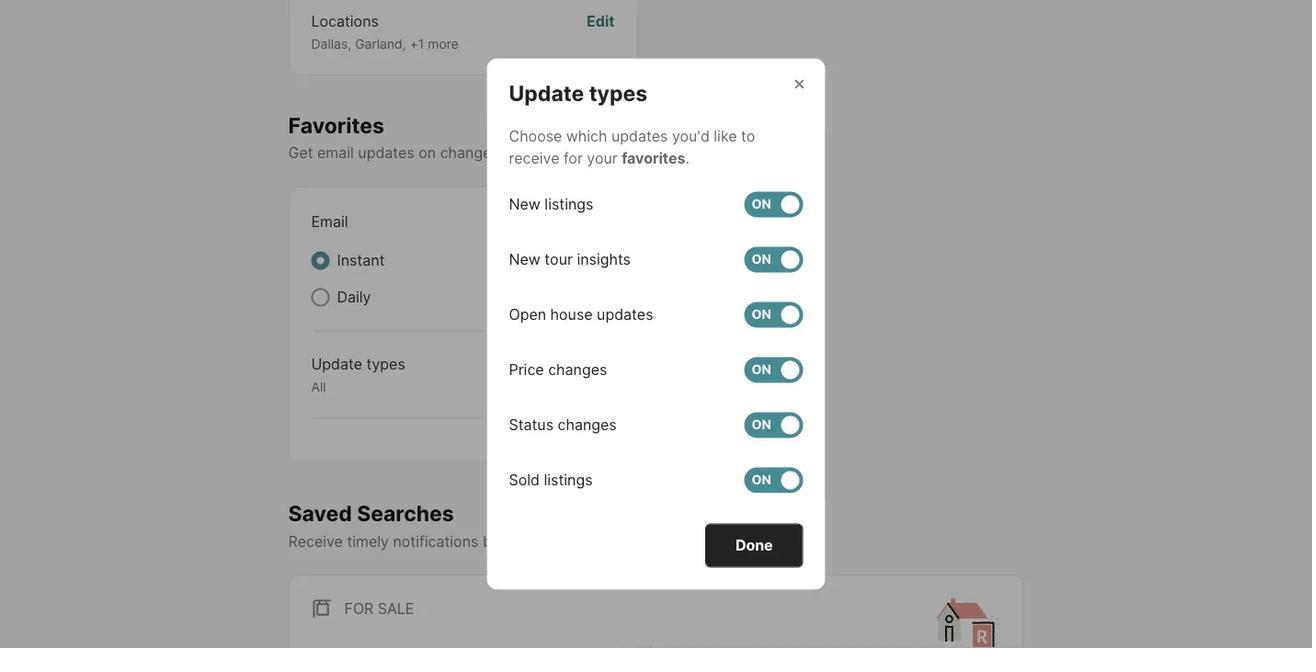 Task type: locate. For each thing, give the bounding box(es) containing it.
dallas,
[[311, 36, 352, 52]]

get
[[288, 144, 313, 162]]

types down daily
[[367, 356, 405, 373]]

types up the which
[[589, 80, 648, 106]]

search
[[655, 532, 702, 550]]

0 vertical spatial update
[[509, 80, 584, 106]]

1 vertical spatial edit
[[591, 356, 619, 373]]

1 horizontal spatial types
[[589, 80, 648, 106]]

which
[[567, 127, 608, 145]]

your
[[616, 144, 646, 162], [587, 149, 618, 167], [551, 532, 582, 550]]

1 horizontal spatial updates
[[612, 127, 668, 145]]

0 vertical spatial edit button
[[587, 10, 615, 52]]

sale
[[378, 600, 414, 617]]

Daily radio
[[311, 288, 330, 307]]

types inside 'dialog'
[[589, 80, 648, 106]]

edit
[[587, 12, 615, 30], [591, 356, 619, 373]]

update up "choose"
[[509, 80, 584, 106]]

edit button
[[587, 10, 615, 52], [591, 354, 619, 396]]

None checkbox
[[745, 468, 804, 494]]

update
[[509, 80, 584, 106], [311, 356, 363, 373]]

1 vertical spatial update
[[311, 356, 363, 373]]

None checkbox
[[745, 192, 804, 218], [560, 209, 619, 235], [745, 247, 804, 273], [745, 302, 804, 328], [745, 357, 804, 383], [745, 413, 804, 438], [745, 192, 804, 218], [560, 209, 619, 235], [745, 247, 804, 273], [745, 302, 804, 328], [745, 357, 804, 383], [745, 413, 804, 438]]

0 horizontal spatial update
[[311, 356, 363, 373]]

updates right email
[[358, 144, 415, 162]]

more
[[428, 36, 459, 52]]

saved searches receive timely notifications based on your preferred search filters.
[[288, 500, 749, 550]]

types
[[589, 80, 648, 106], [367, 356, 405, 373]]

1 vertical spatial edit button
[[591, 354, 619, 396]]

for sale
[[345, 600, 414, 617]]

0 horizontal spatial updates
[[358, 144, 415, 162]]

on inside 'favorites get email updates on changes to the homes in your favorites.'
[[419, 144, 436, 162]]

to
[[742, 127, 756, 145], [504, 144, 518, 162]]

your inside choose which updates you'd like to receive for your
[[587, 149, 618, 167]]

favorites get email updates on changes to the homes in your favorites.
[[288, 112, 718, 162]]

your right in
[[616, 144, 646, 162]]

update inside update types all
[[311, 356, 363, 373]]

update up all
[[311, 356, 363, 373]]

on left changes
[[419, 144, 436, 162]]

favorites
[[622, 149, 686, 167]]

updates
[[612, 127, 668, 145], [358, 144, 415, 162]]

on
[[419, 144, 436, 162], [530, 532, 547, 550]]

1 vertical spatial on
[[530, 532, 547, 550]]

on right the based
[[530, 532, 547, 550]]

on inside saved searches receive timely notifications based on your preferred search filters.
[[530, 532, 547, 550]]

your down the which
[[587, 149, 618, 167]]

edit button for update types
[[591, 354, 619, 396]]

types inside update types all
[[367, 356, 405, 373]]

0 horizontal spatial types
[[367, 356, 405, 373]]

0 horizontal spatial to
[[504, 144, 518, 162]]

your inside 'favorites get email updates on changes to the homes in your favorites.'
[[616, 144, 646, 162]]

to left the
[[504, 144, 518, 162]]

your left preferred
[[551, 532, 582, 550]]

0 vertical spatial types
[[589, 80, 648, 106]]

0 vertical spatial edit
[[587, 12, 615, 30]]

1 horizontal spatial on
[[530, 532, 547, 550]]

1 horizontal spatial update
[[509, 80, 584, 106]]

edit for locations
[[587, 12, 615, 30]]

0 vertical spatial on
[[419, 144, 436, 162]]

1 horizontal spatial to
[[742, 127, 756, 145]]

update inside 'dialog'
[[509, 80, 584, 106]]

update types
[[509, 80, 648, 106]]

to inside choose which updates you'd like to receive for your
[[742, 127, 756, 145]]

1 vertical spatial types
[[367, 356, 405, 373]]

instant
[[337, 252, 385, 270]]

favorites .
[[622, 149, 690, 167]]

types for update types
[[589, 80, 648, 106]]

to right like
[[742, 127, 756, 145]]

preferred
[[586, 532, 651, 550]]

0 horizontal spatial on
[[419, 144, 436, 162]]

edit for update types
[[591, 356, 619, 373]]

the
[[522, 144, 545, 162]]

updates up favorites
[[612, 127, 668, 145]]

filters.
[[706, 532, 749, 550]]



Task type: vqa. For each thing, say whether or not it's contained in the screenshot.
your inside the "Choose which updates you'd like to receive for your"
yes



Task type: describe. For each thing, give the bounding box(es) containing it.
notifications
[[393, 532, 479, 550]]

done
[[736, 537, 773, 555]]

locations dallas, garland, +1 more
[[311, 12, 459, 52]]

based
[[483, 532, 526, 550]]

choose
[[509, 127, 562, 145]]

homes
[[549, 144, 595, 162]]

receive
[[288, 532, 343, 550]]

changes
[[440, 144, 499, 162]]

favorites
[[288, 112, 385, 138]]

Instant radio
[[311, 252, 330, 270]]

for
[[564, 149, 583, 167]]

update types dialog
[[487, 58, 826, 590]]

email
[[317, 144, 354, 162]]

in
[[599, 144, 611, 162]]

your inside saved searches receive timely notifications based on your preferred search filters.
[[551, 532, 582, 550]]

update for update types all
[[311, 356, 363, 373]]

you'd
[[672, 127, 710, 145]]

updates inside 'favorites get email updates on changes to the homes in your favorites.'
[[358, 144, 415, 162]]

choose which updates you'd like to receive for your
[[509, 127, 756, 167]]

done button
[[706, 524, 804, 568]]

timely
[[347, 532, 389, 550]]

edit button for locations
[[587, 10, 615, 52]]

update types all
[[311, 356, 405, 395]]

like
[[714, 127, 737, 145]]

email
[[311, 213, 348, 231]]

for
[[345, 600, 374, 617]]

locations
[[311, 12, 379, 30]]

searches
[[357, 500, 454, 526]]

types for update types all
[[367, 356, 405, 373]]

garland,
[[355, 36, 406, 52]]

daily
[[337, 288, 371, 306]]

none checkbox inside update types 'dialog'
[[745, 468, 804, 494]]

updates inside choose which updates you'd like to receive for your
[[612, 127, 668, 145]]

.
[[686, 149, 690, 167]]

+1
[[410, 36, 424, 52]]

saved
[[288, 500, 352, 526]]

update types element
[[509, 58, 670, 107]]

update for update types
[[509, 80, 584, 106]]

all
[[311, 379, 326, 395]]

receive
[[509, 149, 560, 167]]

to inside 'favorites get email updates on changes to the homes in your favorites.'
[[504, 144, 518, 162]]

favorites.
[[650, 144, 718, 162]]



